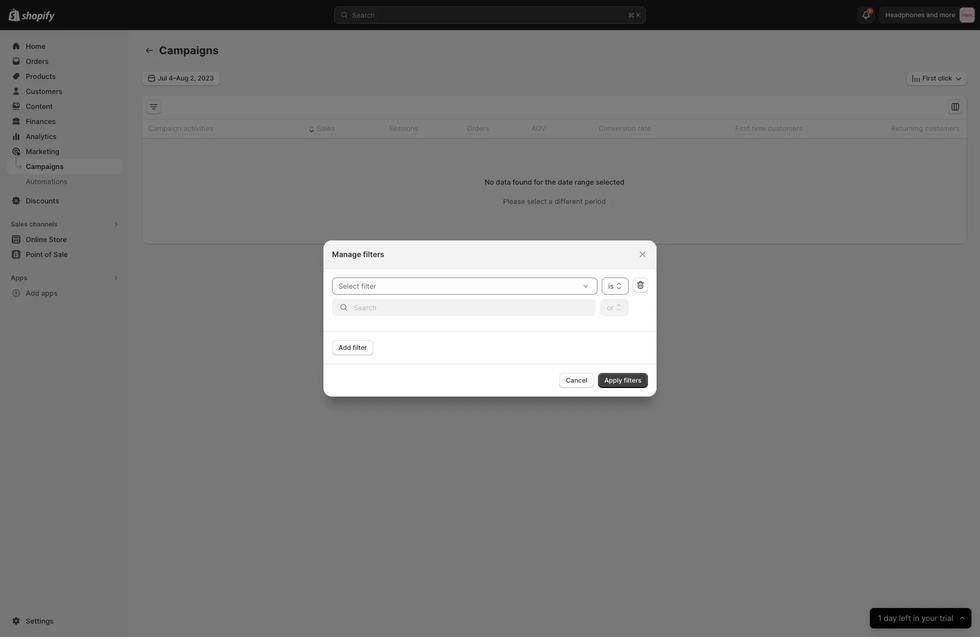 Task type: locate. For each thing, give the bounding box(es) containing it.
0 horizontal spatial add
[[26, 289, 39, 298]]

add left apps
[[26, 289, 39, 298]]

returning customers
[[891, 124, 960, 133]]

please
[[503, 197, 525, 206]]

2 customers from the left
[[925, 124, 960, 133]]

⌘
[[628, 11, 635, 19]]

returning
[[891, 124, 923, 133]]

sales button
[[305, 121, 336, 136]]

customers inside "button"
[[925, 124, 960, 133]]

settings link
[[6, 614, 123, 629]]

1 horizontal spatial add
[[339, 344, 351, 352]]

campaigns link
[[6, 159, 123, 174]]

0 vertical spatial add
[[26, 289, 39, 298]]

1 horizontal spatial campaigns
[[159, 44, 219, 57]]

manage
[[332, 250, 361, 259]]

conversion
[[599, 124, 636, 133]]

0 vertical spatial sales
[[317, 124, 335, 133]]

range
[[575, 178, 594, 186]]

1 vertical spatial campaigns
[[26, 162, 64, 171]]

customers inside button
[[768, 124, 803, 133]]

first time customers button
[[723, 121, 804, 136]]

customers
[[768, 124, 803, 133], [925, 124, 960, 133]]

sales
[[317, 124, 335, 133], [11, 220, 28, 228]]

filters for apply filters
[[624, 377, 642, 385]]

orders button
[[455, 121, 491, 136]]

sales inside sales button
[[317, 124, 335, 133]]

manage filters dialog
[[0, 241, 980, 397]]

please select a different period
[[503, 197, 606, 206]]

0 horizontal spatial filters
[[363, 250, 384, 259]]

period
[[585, 197, 606, 206]]

add
[[26, 289, 39, 298], [339, 344, 351, 352]]

filters right apply
[[624, 377, 642, 385]]

is
[[608, 282, 614, 291]]

apply filters
[[604, 377, 642, 385]]

rate
[[638, 124, 651, 133]]

add left filter
[[339, 344, 351, 352]]

0 horizontal spatial sales
[[11, 220, 28, 228]]

1 vertical spatial sales
[[11, 220, 28, 228]]

returning customers button
[[879, 121, 961, 136]]

1 horizontal spatial customers
[[925, 124, 960, 133]]

found
[[513, 178, 532, 186]]

campaigns
[[159, 44, 219, 57], [26, 162, 64, 171]]

selected
[[596, 178, 624, 186]]

customers right time
[[768, 124, 803, 133]]

no data found for the date range selected
[[485, 178, 624, 186]]

add filter
[[339, 344, 367, 352]]

settings
[[26, 617, 54, 626]]

marketing
[[26, 147, 59, 156]]

first
[[735, 124, 750, 133]]

customers right the returning
[[925, 124, 960, 133]]

1 vertical spatial add
[[339, 344, 351, 352]]

0 vertical spatial filters
[[363, 250, 384, 259]]

date
[[558, 178, 573, 186]]

conversion rate
[[599, 124, 651, 133]]

marketing link
[[6, 144, 123, 159]]

sales inside sales channels button
[[11, 220, 28, 228]]

0 horizontal spatial campaigns
[[26, 162, 64, 171]]

apply filters button
[[598, 373, 648, 388]]

add inside manage filters dialog
[[339, 344, 351, 352]]

home
[[26, 42, 45, 51]]

0 vertical spatial campaigns
[[159, 44, 219, 57]]

orders
[[467, 124, 489, 133]]

1 horizontal spatial sales
[[317, 124, 335, 133]]

filters right 'manage'
[[363, 250, 384, 259]]

1 customers from the left
[[768, 124, 803, 133]]

0 horizontal spatial customers
[[768, 124, 803, 133]]

a
[[549, 197, 553, 206]]

channels
[[29, 220, 58, 228]]

filters
[[363, 250, 384, 259], [624, 377, 642, 385]]

1 horizontal spatial filters
[[624, 377, 642, 385]]

1 vertical spatial filters
[[624, 377, 642, 385]]

filter
[[353, 344, 367, 352]]

sales for sales channels
[[11, 220, 28, 228]]

filters inside button
[[624, 377, 642, 385]]

sales for sales
[[317, 124, 335, 133]]



Task type: describe. For each thing, give the bounding box(es) containing it.
discounts
[[26, 197, 59, 205]]

activities
[[184, 124, 213, 133]]

add for add filter
[[339, 344, 351, 352]]

the
[[545, 178, 556, 186]]

select
[[527, 197, 547, 206]]

or
[[607, 304, 614, 312]]

⌘ k
[[628, 11, 641, 19]]

for
[[534, 178, 543, 186]]

home link
[[6, 39, 123, 54]]

add apps button
[[6, 286, 123, 301]]

automations
[[26, 177, 67, 186]]

cancel
[[566, 377, 587, 385]]

aov button
[[519, 121, 547, 136]]

add for add apps
[[26, 289, 39, 298]]

search
[[352, 11, 375, 19]]

sales channels button
[[6, 217, 123, 232]]

apps
[[11, 274, 27, 282]]

different
[[555, 197, 583, 206]]

campaign activities
[[148, 124, 213, 133]]

automations link
[[6, 174, 123, 189]]

filters for manage filters
[[363, 250, 384, 259]]

add filter button
[[332, 341, 373, 356]]

data
[[496, 178, 511, 186]]

Select filter text field
[[332, 278, 578, 295]]

sales channels
[[11, 220, 58, 228]]

shopify image
[[22, 11, 55, 22]]

apps
[[41, 289, 58, 298]]

first time customers
[[735, 124, 803, 133]]

apps button
[[6, 271, 123, 286]]

no
[[485, 178, 494, 186]]

sessions button
[[376, 121, 420, 136]]

add apps
[[26, 289, 58, 298]]

cancel button
[[560, 373, 594, 388]]

apply
[[604, 377, 622, 385]]

time
[[752, 124, 766, 133]]

campaign
[[148, 124, 182, 133]]

sessions
[[389, 124, 418, 133]]

k
[[636, 11, 641, 19]]

manage filters
[[332, 250, 384, 259]]

aov
[[531, 124, 546, 133]]

discounts link
[[6, 193, 123, 208]]

Search text field
[[354, 299, 596, 316]]



Task type: vqa. For each thing, say whether or not it's contained in the screenshot.
Sessions
yes



